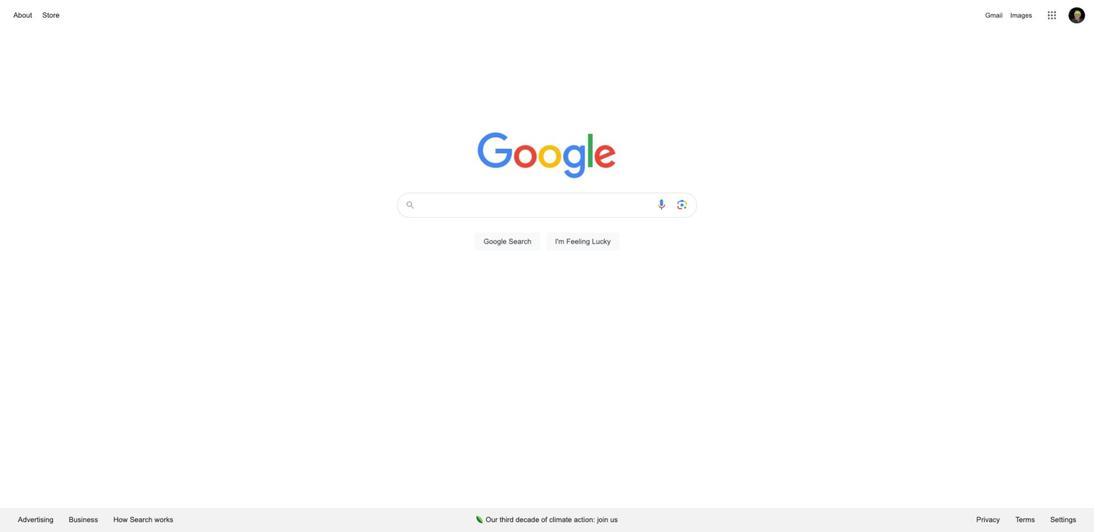 Task type: vqa. For each thing, say whether or not it's contained in the screenshot.
Search by image
yes



Task type: locate. For each thing, give the bounding box(es) containing it.
None search field
[[10, 190, 1084, 263]]



Task type: describe. For each thing, give the bounding box(es) containing it.
google image
[[477, 132, 617, 180]]

search by voice image
[[655, 199, 668, 211]]

search by image image
[[676, 199, 688, 211]]



